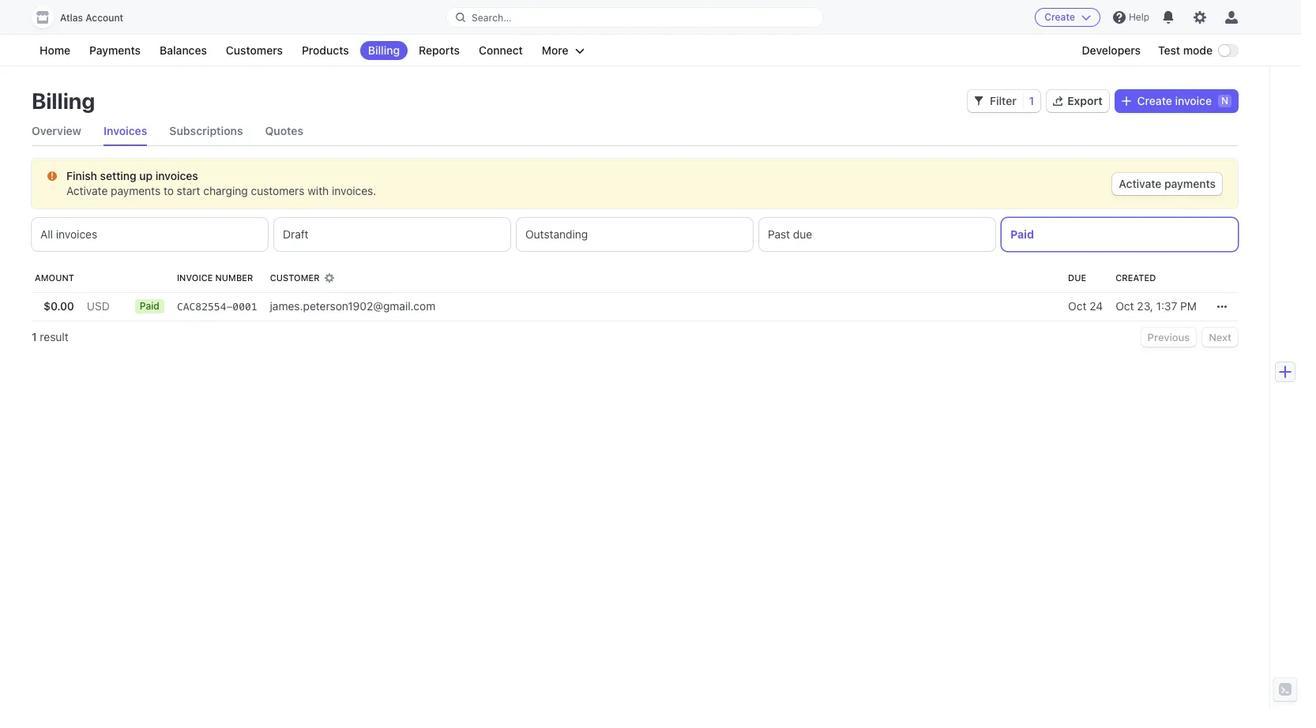 Task type: locate. For each thing, give the bounding box(es) containing it.
atlas account button
[[32, 6, 139, 28]]

1 vertical spatial 1
[[32, 330, 37, 344]]

customers
[[226, 43, 283, 57]]

0 vertical spatial create
[[1045, 11, 1076, 23]]

customer
[[270, 273, 320, 283]]

overview link
[[32, 117, 81, 145]]

create
[[1045, 11, 1076, 23], [1138, 94, 1173, 107]]

0 horizontal spatial billing
[[32, 88, 95, 114]]

1 horizontal spatial 1
[[1030, 94, 1035, 107]]

billing left reports
[[368, 43, 400, 57]]

1 horizontal spatial activate
[[1119, 177, 1162, 190]]

activate
[[1119, 177, 1162, 190], [66, 184, 108, 198]]

1 horizontal spatial paid
[[1011, 228, 1035, 241]]

0 horizontal spatial svg image
[[47, 172, 57, 181]]

1 vertical spatial billing
[[32, 88, 95, 114]]

$0.00 link
[[32, 292, 81, 322]]

create inside button
[[1045, 11, 1076, 23]]

svg image left filter
[[974, 96, 984, 106]]

2 tab list from the top
[[32, 218, 1238, 251]]

up
[[139, 169, 153, 183]]

1 left result
[[32, 330, 37, 344]]

svg image
[[1122, 96, 1132, 106]]

create up "developers" "link" on the right of the page
[[1045, 11, 1076, 23]]

reports link
[[411, 41, 468, 60]]

paid
[[1011, 228, 1035, 241], [140, 300, 160, 312]]

subscriptions link
[[169, 117, 243, 145]]

invoices right the all
[[56, 228, 97, 241]]

0 horizontal spatial 1
[[32, 330, 37, 344]]

oct left the 23,
[[1116, 300, 1135, 313]]

24
[[1090, 300, 1104, 313]]

1 vertical spatial create
[[1138, 94, 1173, 107]]

1 horizontal spatial payments
[[1165, 177, 1216, 190]]

tab list
[[32, 117, 1238, 146], [32, 218, 1238, 251]]

amount
[[35, 273, 74, 283]]

payments
[[1165, 177, 1216, 190], [111, 184, 161, 198]]

oct 24 link
[[1062, 292, 1110, 322]]

0 vertical spatial 1
[[1030, 94, 1035, 107]]

invoices up to
[[156, 169, 198, 183]]

draft button
[[274, 218, 511, 251]]

oct left 24 on the top right
[[1069, 300, 1087, 313]]

oct
[[1069, 300, 1087, 313], [1116, 300, 1135, 313]]

1 for 1
[[1030, 94, 1035, 107]]

connect
[[479, 43, 523, 57]]

1 vertical spatial svg image
[[47, 172, 57, 181]]

billing
[[368, 43, 400, 57], [32, 88, 95, 114]]

activate payments
[[1119, 177, 1216, 190]]

help
[[1129, 11, 1150, 23]]

quotes
[[265, 124, 304, 138]]

svg image left finish
[[47, 172, 57, 181]]

1 right filter
[[1030, 94, 1035, 107]]

invoice
[[1176, 94, 1212, 107]]

activate up paid button
[[1119, 177, 1162, 190]]

test
[[1159, 43, 1181, 57]]

1 vertical spatial tab list
[[32, 218, 1238, 251]]

billing up overview
[[32, 88, 95, 114]]

mode
[[1184, 43, 1213, 57]]

1 vertical spatial invoices
[[56, 228, 97, 241]]

activate down finish
[[66, 184, 108, 198]]

svg image
[[974, 96, 984, 106], [47, 172, 57, 181], [1218, 302, 1227, 312]]

next button
[[1203, 328, 1238, 347]]

subscriptions
[[169, 124, 243, 138]]

usd link
[[81, 292, 116, 322]]

0 vertical spatial svg image
[[974, 96, 984, 106]]

customers link
[[218, 41, 291, 60]]

0 horizontal spatial invoices
[[56, 228, 97, 241]]

0 horizontal spatial create
[[1045, 11, 1076, 23]]

payments inside finish setting up invoices activate payments to start charging customers with invoices.
[[111, 184, 161, 198]]

1 horizontal spatial oct
[[1116, 300, 1135, 313]]

james.peterson1902@gmail.com link
[[264, 292, 1062, 322]]

notifications image
[[1163, 11, 1175, 24]]

0 vertical spatial invoices
[[156, 169, 198, 183]]

start
[[177, 184, 200, 198]]

balances link
[[152, 41, 215, 60]]

due
[[1069, 273, 1087, 283]]

all invoices
[[40, 228, 97, 241]]

Search… search field
[[447, 8, 824, 27]]

1 horizontal spatial invoices
[[156, 169, 198, 183]]

billing link
[[360, 41, 408, 60]]

oct 23, 1:37 pm link
[[1110, 292, 1204, 322]]

0 horizontal spatial oct
[[1069, 300, 1087, 313]]

1 horizontal spatial create
[[1138, 94, 1173, 107]]

1 horizontal spatial billing
[[368, 43, 400, 57]]

0 horizontal spatial paid
[[140, 300, 160, 312]]

0 vertical spatial paid
[[1011, 228, 1035, 241]]

invoices
[[156, 169, 198, 183], [56, 228, 97, 241]]

2 horizontal spatial svg image
[[1218, 302, 1227, 312]]

quotes link
[[265, 117, 304, 145]]

create button
[[1036, 8, 1101, 27]]

overview
[[32, 124, 81, 138]]

all invoices button
[[32, 218, 268, 251]]

products link
[[294, 41, 357, 60]]

create for create
[[1045, 11, 1076, 23]]

1 oct from the left
[[1069, 300, 1087, 313]]

home link
[[32, 41, 78, 60]]

2 vertical spatial svg image
[[1218, 302, 1227, 312]]

2 oct from the left
[[1116, 300, 1135, 313]]

create right svg icon in the right top of the page
[[1138, 94, 1173, 107]]

reports
[[419, 43, 460, 57]]

export
[[1068, 94, 1103, 107]]

developers link
[[1074, 41, 1149, 60]]

activate inside finish setting up invoices activate payments to start charging customers with invoices.
[[66, 184, 108, 198]]

1 horizontal spatial svg image
[[974, 96, 984, 106]]

n
[[1222, 95, 1229, 107]]

account
[[86, 12, 123, 24]]

next
[[1209, 331, 1232, 344]]

1
[[1030, 94, 1035, 107], [32, 330, 37, 344]]

$0.00
[[44, 300, 74, 313]]

usd
[[87, 300, 110, 313]]

atlas account
[[60, 12, 123, 24]]

1 tab list from the top
[[32, 117, 1238, 146]]

0 horizontal spatial payments
[[111, 184, 161, 198]]

0 horizontal spatial activate
[[66, 184, 108, 198]]

with
[[308, 184, 329, 198]]

0 vertical spatial tab list
[[32, 117, 1238, 146]]

1 vertical spatial paid
[[140, 300, 160, 312]]

oct 24
[[1069, 300, 1104, 313]]

svg image up next button
[[1218, 302, 1227, 312]]



Task type: vqa. For each thing, say whether or not it's contained in the screenshot.
Account
yes



Task type: describe. For each thing, give the bounding box(es) containing it.
setting
[[100, 169, 137, 183]]

finish
[[66, 169, 97, 183]]

invoice
[[177, 273, 213, 283]]

result
[[40, 330, 69, 344]]

paid link
[[129, 292, 171, 322]]

cac82554-0001
[[177, 301, 257, 313]]

outstanding button
[[517, 218, 753, 251]]

payments inside 'link'
[[1165, 177, 1216, 190]]

oct for oct 24
[[1069, 300, 1087, 313]]

23,
[[1138, 300, 1154, 313]]

past due
[[768, 228, 813, 241]]

filter
[[990, 94, 1017, 107]]

customers
[[251, 184, 305, 198]]

due
[[793, 228, 813, 241]]

invoice number
[[177, 273, 253, 283]]

atlas
[[60, 12, 83, 24]]

1:37
[[1157, 300, 1178, 313]]

cac82554-
[[177, 301, 233, 313]]

test mode
[[1159, 43, 1213, 57]]

invoices inside finish setting up invoices activate payments to start charging customers with invoices.
[[156, 169, 198, 183]]

invoices link
[[104, 117, 147, 145]]

payments
[[89, 43, 141, 57]]

more button
[[534, 41, 592, 60]]

0 vertical spatial billing
[[368, 43, 400, 57]]

charging
[[203, 184, 248, 198]]

help button
[[1107, 5, 1156, 30]]

create invoice
[[1138, 94, 1212, 107]]

activate payments link
[[1113, 173, 1223, 195]]

home
[[40, 43, 70, 57]]

created
[[1116, 273, 1156, 283]]

products
[[302, 43, 349, 57]]

developers
[[1082, 43, 1141, 57]]

tab list containing overview
[[32, 117, 1238, 146]]

1 for 1 result
[[32, 330, 37, 344]]

connect link
[[471, 41, 531, 60]]

all
[[40, 228, 53, 241]]

invoices.
[[332, 184, 377, 198]]

more
[[542, 43, 569, 57]]

past
[[768, 228, 790, 241]]

payments link
[[81, 41, 149, 60]]

oct 23, 1:37 pm
[[1116, 300, 1197, 313]]

james.peterson1902@gmail.com
[[270, 300, 436, 313]]

draft
[[283, 228, 309, 241]]

search…
[[472, 11, 512, 23]]

0001
[[233, 301, 257, 313]]

number
[[215, 273, 253, 283]]

oct for oct 23, 1:37 pm
[[1116, 300, 1135, 313]]

balances
[[160, 43, 207, 57]]

paid button
[[1002, 218, 1238, 251]]

1 result
[[32, 330, 69, 344]]

cac82554-0001 link
[[171, 292, 264, 322]]

to
[[164, 184, 174, 198]]

create for create invoice
[[1138, 94, 1173, 107]]

outstanding
[[526, 228, 588, 241]]

past due button
[[760, 218, 996, 251]]

tab list containing all invoices
[[32, 218, 1238, 251]]

pm
[[1181, 300, 1197, 313]]

export button
[[1047, 90, 1109, 112]]

paid inside button
[[1011, 228, 1035, 241]]

finish setting up invoices activate payments to start charging customers with invoices.
[[66, 169, 377, 198]]

Search… text field
[[447, 8, 824, 27]]

invoices
[[104, 124, 147, 138]]

previous
[[1148, 331, 1190, 344]]

previous button
[[1142, 328, 1197, 347]]

activate inside 'link'
[[1119, 177, 1162, 190]]

invoices inside button
[[56, 228, 97, 241]]



